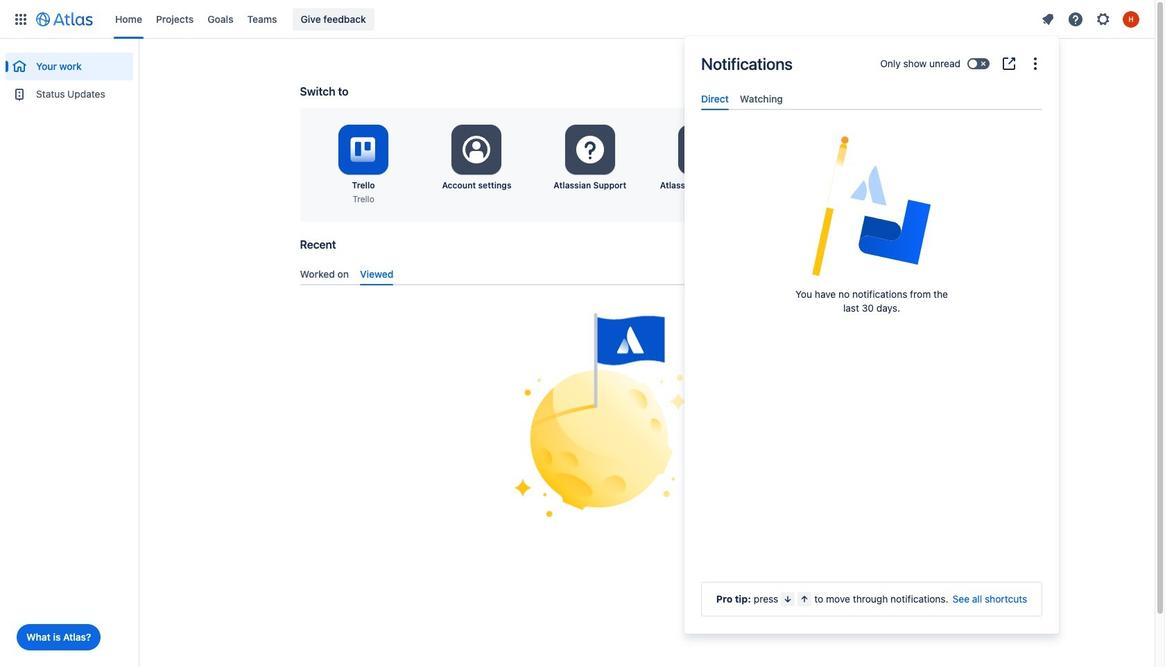 Task type: vqa. For each thing, say whether or not it's contained in the screenshot.
Help Image
no



Task type: locate. For each thing, give the bounding box(es) containing it.
banner
[[0, 0, 1155, 39]]

settings image
[[1095, 11, 1112, 27], [573, 133, 607, 166]]

1 vertical spatial settings image
[[573, 133, 607, 166]]

0 vertical spatial tab list
[[696, 87, 1048, 110]]

tab panel
[[696, 110, 1048, 123]]

dialog
[[685, 36, 1059, 635]]

account image
[[1123, 11, 1139, 27]]

1 horizontal spatial settings image
[[800, 133, 833, 166]]

list
[[108, 0, 1035, 38], [1035, 8, 1146, 30]]

0 horizontal spatial settings image
[[460, 133, 493, 166]]

arrow up image
[[799, 594, 810, 605]]

arrow down image
[[783, 594, 794, 605]]

Filter by title field
[[871, 240, 992, 259]]

search image
[[876, 243, 887, 255]]

0 vertical spatial settings image
[[1095, 11, 1112, 27]]

settings image
[[460, 133, 493, 166], [800, 133, 833, 166]]

0 horizontal spatial settings image
[[573, 133, 607, 166]]

tab list
[[696, 87, 1048, 110], [294, 263, 999, 286]]

group
[[6, 39, 133, 112]]

help icon image
[[1067, 11, 1084, 27]]

1 vertical spatial tab list
[[294, 263, 999, 286]]

2 settings image from the left
[[800, 133, 833, 166]]



Task type: describe. For each thing, give the bounding box(es) containing it.
1 horizontal spatial settings image
[[1095, 11, 1112, 27]]

switch to... image
[[12, 11, 29, 27]]

more image
[[1027, 55, 1044, 72]]

top element
[[8, 0, 1035, 38]]

notifications image
[[1040, 11, 1056, 27]]

1 settings image from the left
[[460, 133, 493, 166]]

open notifications in a new tab image
[[1001, 55, 1017, 72]]



